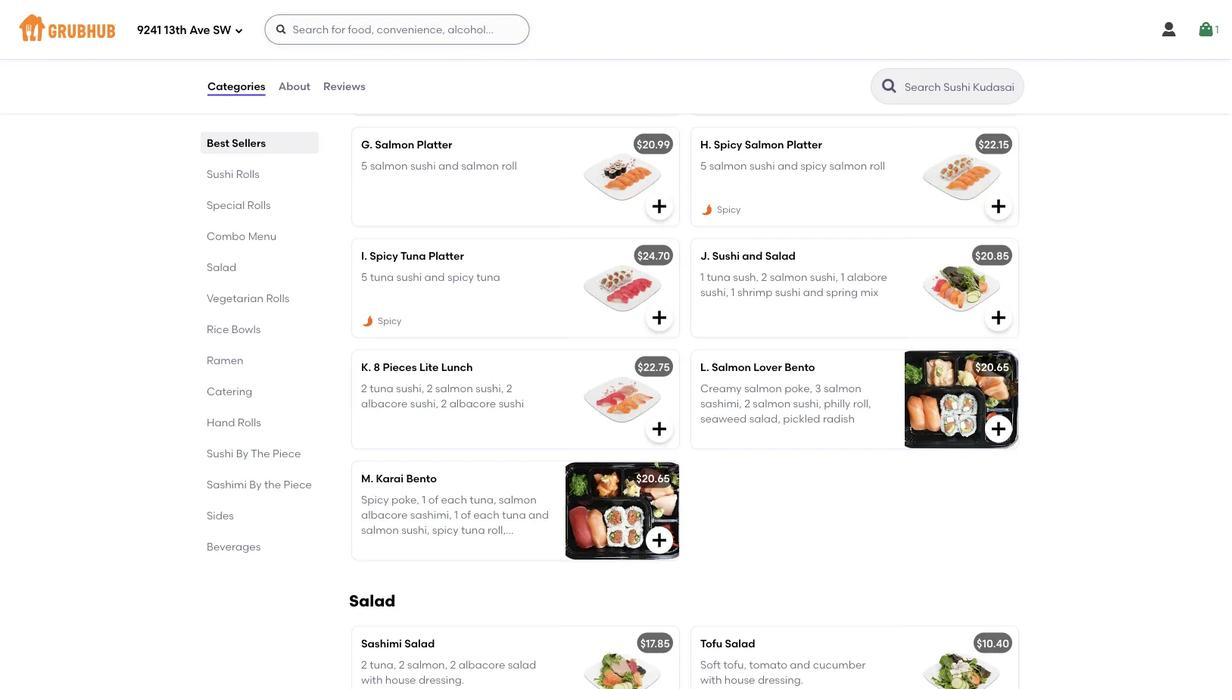 Task type: locate. For each thing, give the bounding box(es) containing it.
seaweed down 'karai' at left bottom
[[361, 539, 408, 552]]

1 vertical spatial $20.65
[[636, 472, 670, 485]]

2
[[762, 271, 768, 283], [361, 382, 367, 395], [427, 382, 433, 395], [506, 382, 512, 395], [441, 397, 447, 410], [745, 397, 751, 410], [361, 658, 367, 671], [399, 658, 405, 671], [450, 658, 456, 671]]

alabore
[[847, 271, 888, 283]]

svg image up $22.15
[[990, 86, 1008, 104]]

5 for 5 tuna sushi and spicy tuna
[[361, 271, 368, 283]]

by left the
[[249, 478, 262, 491]]

0 vertical spatial poke,
[[785, 382, 813, 395]]

0 horizontal spatial sashimi,
[[410, 509, 452, 521]]

roll for 5 tuna sushi and tuna roll
[[813, 48, 829, 61]]

1 with from the left
[[361, 674, 383, 687]]

platter up 5 tuna sushi and spicy tuna
[[429, 249, 464, 262]]

spicy
[[714, 138, 743, 151], [717, 204, 741, 215], [370, 249, 398, 262], [378, 315, 402, 326], [361, 493, 389, 506]]

sushi
[[736, 48, 761, 61], [410, 159, 436, 172], [750, 159, 775, 172], [397, 271, 422, 283], [775, 286, 801, 299], [499, 397, 524, 410]]

piece right the the
[[273, 447, 301, 460]]

0 vertical spatial pickled
[[783, 413, 821, 425]]

spring
[[826, 286, 858, 299]]

udon down e.
[[361, 48, 389, 61]]

salmon
[[370, 159, 408, 172], [461, 159, 499, 172], [710, 159, 747, 172], [830, 159, 868, 172], [770, 271, 808, 283], [435, 382, 473, 395], [745, 382, 782, 395], [824, 382, 862, 395], [753, 397, 791, 410], [499, 493, 537, 506], [361, 524, 399, 537]]

by left the the
[[236, 447, 248, 460]]

1 horizontal spatial by
[[249, 478, 262, 491]]

5 for 5 salmon sushi and salmon roll
[[361, 159, 368, 172]]

sashimi up the 2 tuna, 2 salmon, 2 albacore salad with house dressing.
[[361, 637, 402, 650]]

sushi for 5 salmon sushi and salmon roll
[[410, 159, 436, 172]]

tuna, inside spicy poke, 1 of each tuna, salmon albacore sashimi, 1 of each tuna and salmon sushi, spicy tuna roll, seaweed salad, pickled radish
[[470, 493, 497, 506]]

sushi right j.
[[713, 249, 740, 262]]

with down sashimi salad
[[361, 674, 383, 687]]

rolls down sellers
[[236, 167, 260, 180]]

sushi rolls tab
[[207, 166, 313, 182]]

salad inside salad tab
[[207, 261, 237, 273]]

salad
[[766, 249, 796, 262], [207, 261, 237, 273], [349, 591, 396, 610], [405, 637, 435, 650], [725, 637, 756, 650]]

1 vertical spatial roll,
[[488, 524, 506, 537]]

house down salmon,
[[385, 674, 416, 687]]

sushi inside button
[[736, 48, 761, 61]]

salmon up creamy
[[712, 360, 751, 373]]

1 horizontal spatial house
[[725, 674, 756, 687]]

svg image up the proceed
[[990, 309, 1008, 327]]

0 horizontal spatial radish
[[484, 539, 516, 552]]

lover
[[754, 360, 782, 373]]

seaweed
[[701, 413, 747, 425], [361, 539, 408, 552]]

1 horizontal spatial poke,
[[785, 382, 813, 395]]

5
[[701, 48, 707, 61], [361, 159, 368, 172], [701, 159, 707, 172], [361, 271, 368, 283]]

salad tab
[[207, 259, 313, 275]]

$22.15
[[979, 138, 1010, 151]]

best sellers
[[207, 136, 266, 149]]

bento
[[785, 360, 815, 373], [406, 472, 437, 485]]

sides tab
[[207, 507, 313, 523]]

$20.85
[[976, 249, 1010, 262]]

sashimi, inside creamy salmon poke, 3 salmon sashimi, 2 salmon sushi, philly roll, seaweed salad, pickled radish
[[701, 397, 742, 410]]

2 vertical spatial spicy
[[432, 524, 459, 537]]

0 horizontal spatial house
[[385, 674, 416, 687]]

0 horizontal spatial each
[[441, 493, 467, 506]]

spicy inside spicy poke, 1 of each tuna, salmon albacore sashimi, 1 of each tuna and salmon sushi, spicy tuna roll, seaweed salad, pickled radish
[[432, 524, 459, 537]]

h. spicy salmon platter
[[701, 138, 822, 151]]

1 horizontal spatial salad,
[[750, 413, 781, 425]]

of
[[429, 493, 439, 506], [461, 509, 471, 521]]

0 horizontal spatial roll,
[[488, 524, 506, 537]]

5 for 5 tuna sushi and tuna roll
[[701, 48, 707, 61]]

0 horizontal spatial dressing.
[[419, 674, 465, 687]]

1 horizontal spatial sashimi,
[[701, 397, 742, 410]]

1 horizontal spatial radish
[[823, 413, 855, 425]]

sushi for 5 salmon sushi and spicy salmon roll
[[750, 159, 775, 172]]

0 horizontal spatial bento
[[406, 472, 437, 485]]

0 vertical spatial seaweed
[[701, 413, 747, 425]]

albacore down 'karai' at left bottom
[[361, 509, 408, 521]]

1 vertical spatial poke,
[[392, 493, 420, 506]]

salad, down lover
[[750, 413, 781, 425]]

salad up tofu, in the right of the page
[[725, 637, 756, 650]]

1 vertical spatial bento
[[406, 472, 437, 485]]

1 vertical spatial spicy
[[448, 271, 474, 283]]

sushi for 5 tuna sushi and tuna roll
[[736, 48, 761, 61]]

rolls for sushi rolls
[[236, 167, 260, 180]]

dressing. inside the 2 tuna, 2 salmon, 2 albacore salad with house dressing.
[[419, 674, 465, 687]]

platter up 5 salmon sushi and spicy salmon roll
[[787, 138, 822, 151]]

2 inside 1 tuna sush, 2 salmon sushi, 1 alabore sushi, 1 shrimp sushi and spring mix
[[762, 271, 768, 283]]

1 horizontal spatial $20.65
[[976, 360, 1010, 373]]

roll
[[427, 26, 446, 39]]

svg image
[[1160, 20, 1179, 39], [1197, 20, 1216, 39], [234, 26, 243, 35], [651, 197, 669, 215], [990, 197, 1008, 215], [651, 309, 669, 327], [990, 420, 1008, 438], [651, 531, 669, 549]]

1 horizontal spatial pickled
[[783, 413, 821, 425]]

spicy for i. spicy tuna platter
[[448, 271, 474, 283]]

sashimi
[[207, 478, 247, 491], [361, 637, 402, 650]]

svg image
[[275, 23, 287, 36], [990, 86, 1008, 104], [990, 309, 1008, 327], [651, 420, 669, 438]]

1 horizontal spatial dressing.
[[758, 674, 804, 687]]

salad,
[[750, 413, 781, 425], [410, 539, 441, 552]]

poke, down m. karai bento
[[392, 493, 420, 506]]

sushi down best
[[207, 167, 234, 180]]

rice
[[207, 323, 229, 336]]

1 horizontal spatial roll,
[[853, 397, 872, 410]]

albacore down 8
[[361, 397, 408, 410]]

lunch for k. 8 pieces lite lunch
[[441, 360, 473, 373]]

0 vertical spatial sushi
[[207, 167, 234, 180]]

salad
[[508, 658, 536, 671]]

bento right 'karai' at left bottom
[[406, 472, 437, 485]]

1 horizontal spatial with
[[701, 674, 722, 687]]

rolls inside tab
[[247, 198, 271, 211]]

sashimi salad
[[361, 637, 435, 650]]

salmon inside 1 tuna sush, 2 salmon sushi, 1 alabore sushi, 1 shrimp sushi and spring mix
[[770, 271, 808, 283]]

svg image for the j. sushi and salad image
[[990, 309, 1008, 327]]

0 vertical spatial $20.65
[[976, 360, 1010, 373]]

piece right the
[[284, 478, 312, 491]]

$20.99
[[637, 138, 670, 151]]

$20.65 for creamy salmon poke, 3 salmon sashimi, 2 salmon sushi, philly roll, seaweed salad, pickled radish
[[976, 360, 1010, 373]]

special rolls tab
[[207, 197, 313, 213]]

1 vertical spatial sashimi,
[[410, 509, 452, 521]]

0 vertical spatial salad,
[[750, 413, 781, 425]]

2 inside creamy salmon poke, 3 salmon sashimi, 2 salmon sushi, philly roll, seaweed salad, pickled radish
[[745, 397, 751, 410]]

j. sushi and salad image
[[905, 239, 1019, 337]]

spicy
[[801, 159, 827, 172], [448, 271, 474, 283], [432, 524, 459, 537]]

0 horizontal spatial with
[[361, 674, 383, 687]]

$22.75
[[638, 360, 670, 373]]

tuna
[[710, 48, 733, 61], [787, 48, 811, 61], [370, 271, 394, 283], [477, 271, 500, 283], [707, 271, 731, 283], [370, 382, 394, 395], [502, 509, 526, 521], [461, 524, 485, 537]]

1 vertical spatial sushi
[[713, 249, 740, 262]]

1 vertical spatial each
[[474, 509, 500, 521]]

sushi, inside spicy poke, 1 of each tuna, salmon albacore sashimi, 1 of each tuna and salmon sushi, spicy tuna roll, seaweed salad, pickled radish
[[402, 524, 430, 537]]

house down tofu, in the right of the page
[[725, 674, 756, 687]]

udon
[[373, 26, 401, 39], [361, 48, 389, 61]]

sushi,
[[810, 271, 839, 283], [701, 286, 729, 299], [396, 382, 424, 395], [476, 382, 504, 395], [410, 397, 439, 410], [793, 397, 822, 410], [402, 524, 430, 537]]

1 horizontal spatial bento
[[785, 360, 815, 373]]

m. karai bento image
[[566, 462, 679, 560]]

k. 8 pieces lite lunch image
[[566, 350, 679, 449]]

0 vertical spatial piece
[[273, 447, 301, 460]]

1 vertical spatial sashimi
[[361, 637, 402, 650]]

sashimi, down m. karai bento
[[410, 509, 452, 521]]

0 horizontal spatial tuna,
[[370, 658, 396, 671]]

sushi inside 1 tuna sush, 2 salmon sushi, 1 alabore sushi, 1 shrimp sushi and spring mix
[[775, 286, 801, 299]]

seaweed inside spicy poke, 1 of each tuna, salmon albacore sashimi, 1 of each tuna and salmon sushi, spicy tuna roll, seaweed salad, pickled radish
[[361, 539, 408, 552]]

soft tofu, tomato and cucumber with house dressing.
[[701, 658, 866, 687]]

salmon for lover
[[712, 360, 751, 373]]

1 vertical spatial lunch
[[441, 360, 473, 373]]

roll, inside creamy salmon poke, 3 salmon sashimi, 2 salmon sushi, philly roll, seaweed salad, pickled radish
[[853, 397, 872, 410]]

2 dressing. from the left
[[758, 674, 804, 687]]

poke, inside creamy salmon poke, 3 salmon sashimi, 2 salmon sushi, philly roll, seaweed salad, pickled radish
[[785, 382, 813, 395]]

tofu salad
[[701, 637, 756, 650]]

l. salmon lover bento
[[701, 360, 815, 373]]

seaweed down creamy
[[701, 413, 747, 425]]

0 horizontal spatial sashimi
[[207, 478, 247, 491]]

0 vertical spatial by
[[236, 447, 248, 460]]

1 button
[[1197, 16, 1219, 43]]

sushi down hand
[[207, 447, 234, 460]]

1
[[1216, 23, 1219, 36], [701, 271, 704, 283], [841, 271, 845, 283], [731, 286, 735, 299], [422, 493, 426, 506], [454, 509, 458, 521]]

rolls up combo menu 'tab'
[[247, 198, 271, 211]]

karai
[[376, 472, 404, 485]]

and inside 1 tuna sush, 2 salmon sushi, 1 alabore sushi, 1 shrimp sushi and spring mix
[[803, 286, 824, 299]]

rolls up rice bowls tab
[[266, 292, 290, 304]]

salmon up 5 salmon sushi and spicy salmon roll
[[745, 138, 784, 151]]

rolls for special rolls
[[247, 198, 271, 211]]

1 horizontal spatial of
[[461, 509, 471, 521]]

reviews button
[[323, 59, 366, 114]]

$17.85
[[641, 637, 670, 650]]

0 vertical spatial lunch
[[449, 26, 480, 39]]

1 vertical spatial radish
[[484, 539, 516, 552]]

tofu
[[701, 637, 723, 650]]

dressing. down the tomato
[[758, 674, 804, 687]]

dressing.
[[419, 674, 465, 687], [758, 674, 804, 687]]

radish inside spicy poke, 1 of each tuna, salmon albacore sashimi, 1 of each tuna and salmon sushi, spicy tuna roll, seaweed salad, pickled radish
[[484, 539, 516, 552]]

poke, left 3
[[785, 382, 813, 395]]

piece
[[273, 447, 301, 460], [284, 478, 312, 491]]

1 house from the left
[[385, 674, 416, 687]]

philly
[[824, 397, 851, 410]]

ave
[[190, 24, 210, 37]]

5 inside button
[[701, 48, 707, 61]]

the
[[251, 447, 270, 460]]

sashimi inside tab
[[207, 478, 247, 491]]

salad down combo
[[207, 261, 237, 273]]

with inside the 2 tuna, 2 salmon, 2 albacore salad with house dressing.
[[361, 674, 383, 687]]

and inside spicy poke, 1 of each tuna, salmon albacore sashimi, 1 of each tuna and salmon sushi, spicy tuna roll, seaweed salad, pickled radish
[[529, 509, 549, 521]]

with down soft
[[701, 674, 722, 687]]

piece for sashimi by the piece
[[284, 478, 312, 491]]

g.
[[361, 138, 373, 151]]

salad up salmon,
[[405, 637, 435, 650]]

sushi for 5 tuna sushi and spicy tuna
[[397, 271, 422, 283]]

i.
[[361, 249, 367, 262]]

spicy image
[[701, 203, 714, 217]]

1 horizontal spatial tuna,
[[470, 493, 497, 506]]

roll for 5 salmon sushi and salmon roll
[[502, 159, 517, 172]]

0 horizontal spatial pickled
[[444, 539, 481, 552]]

0 vertical spatial tuna,
[[470, 493, 497, 506]]

l. salmon lover bento image
[[905, 350, 1019, 449]]

sellers
[[232, 136, 266, 149]]

sashimi by the piece tab
[[207, 476, 313, 492]]

0 horizontal spatial $20.65
[[636, 472, 670, 485]]

0 vertical spatial of
[[429, 493, 439, 506]]

h.
[[701, 138, 712, 151]]

sashimi, down creamy
[[701, 397, 742, 410]]

tofu salad image
[[905, 627, 1019, 689]]

pickled
[[783, 413, 821, 425], [444, 539, 481, 552]]

1 horizontal spatial sashimi
[[361, 637, 402, 650]]

salmon right g. at the top left of the page
[[375, 138, 414, 151]]

1 horizontal spatial seaweed
[[701, 413, 747, 425]]

roll inside button
[[813, 48, 829, 61]]

sushi inside "tab"
[[207, 167, 234, 180]]

the
[[264, 478, 281, 491]]

sushi by the piece tab
[[207, 445, 313, 461]]

rolls inside tab
[[238, 416, 261, 429]]

lunch up udon noodle bowl and californi roll
[[449, 26, 480, 39]]

proceed to checkout button
[[951, 320, 1154, 347]]

1 vertical spatial piece
[[284, 478, 312, 491]]

roll for udon noodle bowl and californi roll
[[524, 48, 539, 61]]

svg image down $22.75
[[651, 420, 669, 438]]

roll, inside spicy poke, 1 of each tuna, salmon albacore sashimi, 1 of each tuna and salmon sushi, spicy tuna roll, seaweed salad, pickled radish
[[488, 524, 506, 537]]

0 horizontal spatial poke,
[[392, 493, 420, 506]]

about button
[[278, 59, 311, 114]]

spicy down m.
[[361, 493, 389, 506]]

platter for 5 tuna sushi and spicy tuna
[[429, 249, 464, 262]]

0 vertical spatial sashimi
[[207, 478, 247, 491]]

bowls
[[232, 323, 261, 336]]

$24.70
[[637, 249, 670, 262]]

reviews
[[323, 80, 366, 93]]

poke, inside spicy poke, 1 of each tuna, salmon albacore sashimi, 1 of each tuna and salmon sushi, spicy tuna roll, seaweed salad, pickled radish
[[392, 493, 420, 506]]

0 vertical spatial spicy
[[801, 159, 827, 172]]

2 house from the left
[[725, 674, 756, 687]]

0 horizontal spatial by
[[236, 447, 248, 460]]

svg image for the f. tuna platter image
[[990, 86, 1008, 104]]

0 vertical spatial udon
[[373, 26, 401, 39]]

spicy image
[[361, 315, 375, 328]]

2 with from the left
[[701, 674, 722, 687]]

1 horizontal spatial each
[[474, 509, 500, 521]]

sashimi up sides
[[207, 478, 247, 491]]

i. spicy tuna platter
[[361, 249, 464, 262]]

sashimi for sashimi salad
[[361, 637, 402, 650]]

spicy down m. karai bento
[[432, 524, 459, 537]]

svg image up the about
[[275, 23, 287, 36]]

by for the
[[236, 447, 248, 460]]

albacore left salad
[[459, 658, 505, 671]]

1 dressing. from the left
[[419, 674, 465, 687]]

1 vertical spatial pickled
[[444, 539, 481, 552]]

0 vertical spatial roll,
[[853, 397, 872, 410]]

roll,
[[853, 397, 872, 410], [488, 524, 506, 537]]

0 horizontal spatial seaweed
[[361, 539, 408, 552]]

0 horizontal spatial salad,
[[410, 539, 441, 552]]

lunch right lite
[[441, 360, 473, 373]]

0 vertical spatial radish
[[823, 413, 855, 425]]

1 vertical spatial tuna,
[[370, 658, 396, 671]]

sushi inside tab
[[207, 447, 234, 460]]

sushi by the piece
[[207, 447, 301, 460]]

vegetarian rolls tab
[[207, 290, 313, 306]]

sashimi,
[[701, 397, 742, 410], [410, 509, 452, 521]]

spicy right the i.
[[370, 249, 398, 262]]

rolls right hand
[[238, 416, 261, 429]]

creamy salmon poke, 3 salmon sashimi, 2 salmon sushi, philly roll, seaweed salad, pickled radish
[[701, 382, 872, 425]]

by
[[236, 447, 248, 460], [249, 478, 262, 491]]

rolls
[[236, 167, 260, 180], [247, 198, 271, 211], [266, 292, 290, 304], [238, 416, 261, 429]]

and
[[404, 26, 424, 39], [457, 48, 477, 61], [764, 48, 784, 61], [438, 159, 459, 172], [778, 159, 798, 172], [743, 249, 763, 262], [425, 271, 445, 283], [803, 286, 824, 299], [529, 509, 549, 521], [790, 658, 811, 671]]

salad, down m. karai bento
[[410, 539, 441, 552]]

udon right e.
[[373, 26, 401, 39]]

e. udon and roll lunch image
[[566, 16, 679, 115]]

k.
[[361, 360, 371, 373]]

2 vertical spatial sushi
[[207, 447, 234, 460]]

5 salmon sushi and salmon roll
[[361, 159, 517, 172]]

and inside soft tofu, tomato and cucumber with house dressing.
[[790, 658, 811, 671]]

bento up 3
[[785, 360, 815, 373]]

by for the
[[249, 478, 262, 491]]

1 vertical spatial seaweed
[[361, 539, 408, 552]]

with inside soft tofu, tomato and cucumber with house dressing.
[[701, 674, 722, 687]]

spicy down i. spicy tuna platter
[[448, 271, 474, 283]]

sushi
[[207, 167, 234, 180], [713, 249, 740, 262], [207, 447, 234, 460]]

platter up the 5 salmon sushi and salmon roll
[[417, 138, 453, 151]]

1 vertical spatial by
[[249, 478, 262, 491]]

0 vertical spatial sashimi,
[[701, 397, 742, 410]]

each
[[441, 493, 467, 506], [474, 509, 500, 521]]

1 vertical spatial salad,
[[410, 539, 441, 552]]

$20.65
[[976, 360, 1010, 373], [636, 472, 670, 485]]

spicy down h. spicy salmon platter
[[801, 159, 827, 172]]

lunch
[[449, 26, 480, 39], [441, 360, 473, 373]]

dressing. down salmon,
[[419, 674, 465, 687]]



Task type: vqa. For each thing, say whether or not it's contained in the screenshot.
a to the left
no



Task type: describe. For each thing, give the bounding box(es) containing it.
9241
[[137, 24, 161, 37]]

spicy right spicy icon
[[378, 315, 402, 326]]

g. salmon platter image
[[566, 128, 679, 226]]

$10.40
[[977, 637, 1010, 650]]

salad up sashimi salad
[[349, 591, 396, 610]]

bowl
[[430, 48, 455, 61]]

platter for 5 salmon sushi and spicy salmon roll
[[787, 138, 822, 151]]

tuna inside 1 tuna sush, 2 salmon sushi, 1 alabore sushi, 1 shrimp sushi and spring mix
[[707, 271, 731, 283]]

beverages
[[207, 540, 261, 553]]

1 inside button
[[1216, 23, 1219, 36]]

sashimi for sashimi by the piece
[[207, 478, 247, 491]]

salad, inside creamy salmon poke, 3 salmon sashimi, 2 salmon sushi, philly roll, seaweed salad, pickled radish
[[750, 413, 781, 425]]

to
[[1043, 327, 1054, 340]]

sush,
[[733, 271, 759, 283]]

spicy poke, 1 of each tuna, salmon albacore sashimi, 1 of each tuna and salmon sushi, spicy tuna roll, seaweed salad, pickled radish
[[361, 493, 549, 552]]

combo
[[207, 230, 246, 242]]

salmon for platter
[[375, 138, 414, 151]]

mix
[[861, 286, 879, 299]]

sw
[[213, 24, 231, 37]]

special rolls
[[207, 198, 271, 211]]

1 vertical spatial udon
[[361, 48, 389, 61]]

combo menu tab
[[207, 228, 313, 244]]

main navigation navigation
[[0, 0, 1232, 59]]

hand rolls
[[207, 416, 261, 429]]

radish inside creamy salmon poke, 3 salmon sashimi, 2 salmon sushi, philly roll, seaweed salad, pickled radish
[[823, 413, 855, 425]]

albacore inside spicy poke, 1 of each tuna, salmon albacore sashimi, 1 of each tuna and salmon sushi, spicy tuna roll, seaweed salad, pickled radish
[[361, 509, 408, 521]]

sushi rolls
[[207, 167, 260, 180]]

h. spicy salmon platter image
[[905, 128, 1019, 226]]

5 for 5 salmon sushi and spicy salmon roll
[[701, 159, 707, 172]]

spicy right h.
[[714, 138, 743, 151]]

svg image inside 1 button
[[1197, 20, 1216, 39]]

8
[[374, 360, 380, 373]]

spicy inside spicy poke, 1 of each tuna, salmon albacore sashimi, 1 of each tuna and salmon sushi, spicy tuna roll, seaweed salad, pickled radish
[[361, 493, 389, 506]]

creamy
[[701, 382, 742, 395]]

seaweed inside creamy salmon poke, 3 salmon sashimi, 2 salmon sushi, philly roll, seaweed salad, pickled radish
[[701, 413, 747, 425]]

1 tuna sush, 2 salmon sushi, 1 alabore sushi, 1 shrimp sushi and spring mix
[[701, 271, 888, 299]]

rolls for vegetarian rolls
[[266, 292, 290, 304]]

pickled inside creamy salmon poke, 3 salmon sashimi, 2 salmon sushi, philly roll, seaweed salad, pickled radish
[[783, 413, 821, 425]]

sides
[[207, 509, 234, 522]]

salmon inside 2 tuna sushi, 2 salmon sushi, 2 albacore sushi, 2 albacore sushi
[[435, 382, 473, 395]]

checkout
[[1057, 327, 1107, 340]]

5 salmon sushi and spicy salmon roll
[[701, 159, 886, 172]]

beverages tab
[[207, 539, 313, 554]]

$20.65 for spicy poke, 1 of each tuna, salmon albacore sashimi, 1 of each tuna and salmon sushi, spicy tuna roll, seaweed salad, pickled radish
[[636, 472, 670, 485]]

sashimi salad image
[[566, 627, 679, 689]]

and inside button
[[764, 48, 784, 61]]

about
[[278, 80, 311, 93]]

sashimi by the piece
[[207, 478, 312, 491]]

combo menu
[[207, 230, 277, 242]]

0 horizontal spatial of
[[429, 493, 439, 506]]

Search for food, convenience, alcohol... search field
[[265, 14, 530, 45]]

g. salmon platter
[[361, 138, 453, 151]]

3
[[815, 382, 822, 395]]

k. 8 pieces lite lunch
[[361, 360, 473, 373]]

tuna inside 2 tuna sushi, 2 salmon sushi, 2 albacore sushi, 2 albacore sushi
[[370, 382, 394, 395]]

vegetarian rolls
[[207, 292, 290, 304]]

house inside soft tofu, tomato and cucumber with house dressing.
[[725, 674, 756, 687]]

tomato
[[749, 658, 788, 671]]

noodle
[[392, 48, 427, 61]]

j.
[[701, 249, 710, 262]]

cucumber
[[813, 658, 866, 671]]

best
[[207, 136, 229, 149]]

hand rolls tab
[[207, 414, 313, 430]]

dressing. inside soft tofu, tomato and cucumber with house dressing.
[[758, 674, 804, 687]]

sushi inside 2 tuna sushi, 2 salmon sushi, 2 albacore sushi, 2 albacore sushi
[[499, 397, 524, 410]]

tuna, inside the 2 tuna, 2 salmon, 2 albacore salad with house dressing.
[[370, 658, 396, 671]]

piece for sushi by the piece
[[273, 447, 301, 460]]

special
[[207, 198, 245, 211]]

2 tuna, 2 salmon, 2 albacore salad with house dressing.
[[361, 658, 536, 687]]

5 tuna sushi and spicy tuna
[[361, 271, 500, 283]]

ramen
[[207, 354, 244, 367]]

2 tuna sushi, 2 salmon sushi, 2 albacore sushi, 2 albacore sushi
[[361, 382, 524, 410]]

catering
[[207, 385, 252, 398]]

sashimi, inside spicy poke, 1 of each tuna, salmon albacore sashimi, 1 of each tuna and salmon sushi, spicy tuna roll, seaweed salad, pickled radish
[[410, 509, 452, 521]]

spicy for h. spicy salmon platter
[[801, 159, 827, 172]]

i. spicy tuna platter image
[[566, 239, 679, 337]]

salmon,
[[407, 658, 448, 671]]

vegetarian
[[207, 292, 264, 304]]

soft
[[701, 658, 721, 671]]

sushi for sushi rolls
[[207, 167, 234, 180]]

hand
[[207, 416, 235, 429]]

pickled inside spicy poke, 1 of each tuna, salmon albacore sashimi, 1 of each tuna and salmon sushi, spicy tuna roll, seaweed salad, pickled radish
[[444, 539, 481, 552]]

Search Sushi Kudasai search field
[[904, 80, 1020, 94]]

5 tuna sushi and tuna roll button
[[692, 16, 1019, 115]]

tuna
[[401, 249, 426, 262]]

albacore inside the 2 tuna, 2 salmon, 2 albacore salad with house dressing.
[[459, 658, 505, 671]]

catering tab
[[207, 383, 313, 399]]

search icon image
[[881, 77, 899, 95]]

0 vertical spatial bento
[[785, 360, 815, 373]]

5 tuna sushi and tuna roll
[[701, 48, 829, 61]]

sushi for sushi by the piece
[[207, 447, 234, 460]]

tofu,
[[724, 658, 747, 671]]

13th
[[164, 24, 187, 37]]

shrimp
[[738, 286, 773, 299]]

0 vertical spatial each
[[441, 493, 467, 506]]

sushi, inside creamy salmon poke, 3 salmon sashimi, 2 salmon sushi, philly roll, seaweed salad, pickled radish
[[793, 397, 822, 410]]

rice bowls tab
[[207, 321, 313, 337]]

salad up 1 tuna sush, 2 salmon sushi, 1 alabore sushi, 1 shrimp sushi and spring mix
[[766, 249, 796, 262]]

categories
[[208, 80, 266, 93]]

pieces
[[383, 360, 417, 373]]

svg image inside main navigation navigation
[[275, 23, 287, 36]]

e.
[[361, 26, 370, 39]]

e. udon and roll lunch
[[361, 26, 480, 39]]

ramen tab
[[207, 352, 313, 368]]

lunch for e. udon and roll lunch
[[449, 26, 480, 39]]

spicy right spicy image
[[717, 204, 741, 215]]

svg image for k. 8 pieces lite lunch image
[[651, 420, 669, 438]]

proceed
[[997, 327, 1041, 340]]

albacore down k. 8 pieces lite lunch at left
[[450, 397, 496, 410]]

m. karai bento
[[361, 472, 437, 485]]

f. tuna platter image
[[905, 16, 1019, 115]]

proceed to checkout
[[997, 327, 1107, 340]]

house inside the 2 tuna, 2 salmon, 2 albacore salad with house dressing.
[[385, 674, 416, 687]]

1 vertical spatial of
[[461, 509, 471, 521]]

9241 13th ave sw
[[137, 24, 231, 37]]

udon noodle bowl and californi roll
[[361, 48, 539, 61]]

menu
[[248, 230, 277, 242]]

rice bowls
[[207, 323, 261, 336]]

best sellers tab
[[207, 135, 313, 151]]

salad, inside spicy poke, 1 of each tuna, salmon albacore sashimi, 1 of each tuna and salmon sushi, spicy tuna roll, seaweed salad, pickled radish
[[410, 539, 441, 552]]

californi
[[480, 48, 521, 61]]

lite
[[420, 360, 439, 373]]

categories button
[[207, 59, 266, 114]]

j. sushi and salad
[[701, 249, 796, 262]]

rolls for hand rolls
[[238, 416, 261, 429]]

m.
[[361, 472, 374, 485]]



